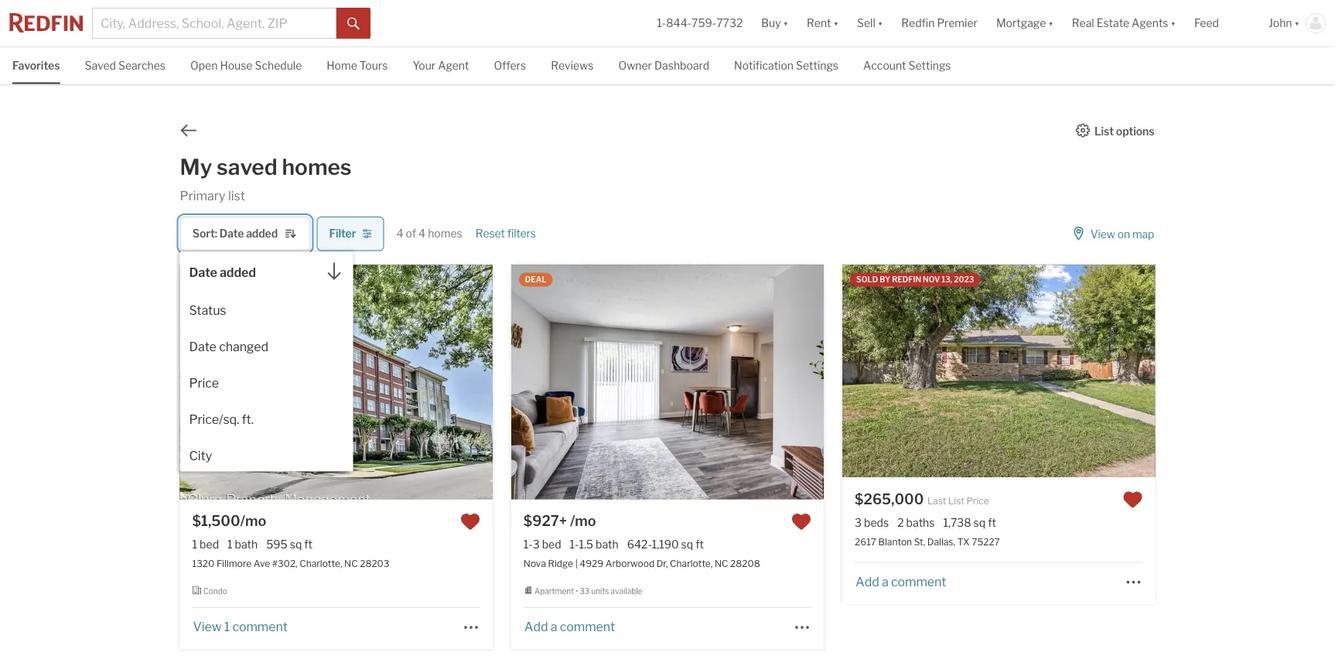 Task type: vqa. For each thing, say whether or not it's contained in the screenshot.
Terms of Use link
no



Task type: locate. For each thing, give the bounding box(es) containing it.
sq for 595
[[290, 538, 302, 551]]

2 vertical spatial date
[[189, 339, 216, 354]]

1 vertical spatial view
[[193, 619, 222, 634]]

0 horizontal spatial charlotte,
[[300, 558, 342, 569]]

bed up 1320
[[200, 538, 219, 551]]

1 horizontal spatial add
[[856, 574, 879, 589]]

homes right saved
[[282, 154, 352, 180]]

buy ▾ button
[[752, 0, 798, 46]]

0 horizontal spatial bath
[[235, 538, 258, 551]]

view left the on
[[1091, 228, 1115, 241]]

3
[[855, 516, 862, 529], [533, 538, 540, 551]]

charlotte, right dr,
[[670, 558, 713, 569]]

sold
[[856, 275, 878, 284]]

owner dashboard link
[[618, 47, 709, 82]]

list
[[228, 188, 245, 203]]

0 horizontal spatial add a comment button
[[524, 619, 616, 634]]

1- up owner dashboard link at the top of the page
[[657, 17, 666, 30]]

home tours
[[327, 59, 388, 72]]

date inside date added button
[[189, 265, 217, 280]]

1 horizontal spatial add a comment button
[[855, 574, 947, 589]]

1- for 3
[[524, 538, 533, 551]]

1 horizontal spatial charlotte,
[[670, 558, 713, 569]]

3 ▾ from the left
[[878, 17, 883, 30]]

2 settings from the left
[[909, 59, 951, 72]]

list left options
[[1095, 125, 1114, 138]]

1 bath
[[227, 538, 258, 551]]

changed
[[219, 339, 268, 354]]

0 horizontal spatial bed
[[200, 538, 219, 551]]

▾ for rent ▾
[[834, 17, 839, 30]]

1 horizontal spatial favorite button image
[[1123, 490, 1143, 510]]

2 horizontal spatial sq
[[974, 516, 986, 529]]

1 horizontal spatial 3
[[855, 516, 862, 529]]

0 horizontal spatial add
[[524, 619, 548, 634]]

rent ▾ button
[[798, 0, 848, 46]]

date right :
[[219, 227, 244, 240]]

date inside button
[[189, 339, 216, 354]]

favorite button checkbox
[[1123, 490, 1143, 510], [460, 512, 480, 532]]

1 up fillmore
[[227, 538, 233, 551]]

a down apartment
[[551, 619, 557, 634]]

view
[[1091, 228, 1115, 241], [193, 619, 222, 634]]

1 vertical spatial list
[[948, 495, 965, 506]]

3 up nova
[[533, 538, 540, 551]]

sq up 75227
[[974, 516, 986, 529]]

beds
[[864, 516, 889, 529]]

favorite button image for $265,000
[[1123, 490, 1143, 510]]

apartment • 33 units available
[[535, 586, 642, 596]]

4 right of
[[419, 227, 426, 240]]

1 horizontal spatial settings
[[909, 59, 951, 72]]

1 horizontal spatial nc
[[715, 558, 728, 569]]

▾ inside rent ▾ dropdown button
[[834, 17, 839, 30]]

0 vertical spatial added
[[246, 227, 278, 240]]

tours
[[360, 59, 388, 72]]

/mo
[[240, 513, 266, 530], [570, 513, 596, 530]]

1 horizontal spatial bath
[[596, 538, 619, 551]]

saved searches
[[85, 59, 166, 72]]

add down 2617
[[856, 574, 879, 589]]

0 horizontal spatial homes
[[282, 154, 352, 180]]

1 ▾ from the left
[[783, 17, 788, 30]]

4929
[[580, 558, 604, 569]]

settings
[[796, 59, 839, 72], [909, 59, 951, 72]]

1 settings from the left
[[796, 59, 839, 72]]

dallas,
[[927, 536, 955, 547]]

comment down "st,"
[[891, 574, 946, 589]]

price up 1,738 sq ft
[[967, 495, 989, 506]]

status button
[[180, 290, 353, 326]]

submit search image
[[347, 18, 360, 30]]

bath right 1.5
[[596, 538, 619, 551]]

▾ right "agents"
[[1171, 17, 1176, 30]]

2 horizontal spatial comment
[[891, 574, 946, 589]]

favorite button image for $927+
[[791, 512, 812, 532]]

rent ▾ button
[[807, 0, 839, 46]]

1 vertical spatial favorite button image
[[791, 512, 812, 532]]

price inside button
[[189, 376, 219, 391]]

1- up "|"
[[570, 538, 579, 551]]

by
[[880, 275, 891, 284]]

2 /mo from the left
[[570, 513, 596, 530]]

settings down rent
[[796, 59, 839, 72]]

2 horizontal spatial ft
[[988, 516, 996, 529]]

0 horizontal spatial favorite button checkbox
[[460, 512, 480, 532]]

nc left 28208
[[715, 558, 728, 569]]

0 horizontal spatial favorite button image
[[791, 512, 812, 532]]

1 horizontal spatial comment
[[560, 619, 615, 634]]

0 vertical spatial favorite button image
[[1123, 490, 1143, 510]]

1-
[[657, 17, 666, 30], [524, 538, 533, 551], [570, 538, 579, 551]]

ft right '1,190' in the bottom of the page
[[696, 538, 704, 551]]

0 horizontal spatial a
[[551, 619, 557, 634]]

favorite button image
[[1123, 490, 1143, 510], [791, 512, 812, 532]]

4 ▾ from the left
[[1048, 17, 1053, 30]]

1 vertical spatial price
[[967, 495, 989, 506]]

1320 fillmore ave #302, charlotte, nc 28203
[[192, 558, 390, 569]]

642-
[[627, 538, 652, 551]]

add a comment button down the •
[[524, 619, 616, 634]]

ft up 1320 fillmore ave #302, charlotte, nc 28203
[[304, 538, 313, 551]]

homes right of
[[428, 227, 462, 240]]

owner
[[618, 59, 652, 72]]

▾ inside mortgage ▾ dropdown button
[[1048, 17, 1053, 30]]

add down apartment
[[524, 619, 548, 634]]

/mo for $927+ /mo
[[570, 513, 596, 530]]

add a comment down the •
[[524, 619, 615, 634]]

add a comment button down 'blanton' at the bottom right of page
[[855, 574, 947, 589]]

a
[[882, 574, 889, 589], [551, 619, 557, 634]]

price up price/sq.
[[189, 376, 219, 391]]

1 photo of 1320 fillmore ave #302, charlotte, nc 28203 image from the left
[[180, 265, 493, 499]]

favorite button image
[[460, 512, 480, 532]]

ave
[[254, 558, 270, 569]]

date up status
[[189, 265, 217, 280]]

1 horizontal spatial /mo
[[570, 513, 596, 530]]

1- for 1.5
[[570, 538, 579, 551]]

settings for notification settings
[[796, 59, 839, 72]]

844-
[[666, 17, 692, 30]]

1 horizontal spatial homes
[[428, 227, 462, 240]]

1 vertical spatial 3
[[533, 538, 540, 551]]

nc left '28203'
[[344, 558, 358, 569]]

2 charlotte, from the left
[[670, 558, 713, 569]]

added down "sort : date added"
[[220, 265, 256, 280]]

view inside button
[[1091, 228, 1115, 241]]

0 vertical spatial add a comment
[[856, 574, 946, 589]]

view on map button
[[1071, 217, 1155, 253]]

real estate agents ▾ link
[[1072, 0, 1176, 46]]

mortgage ▾ button
[[987, 0, 1063, 46]]

date for added
[[189, 265, 217, 280]]

baths
[[906, 516, 935, 529]]

13,
[[942, 275, 952, 284]]

1 photo of 4929 arborwood dr, charlotte, nc 28208 image from the left
[[511, 265, 824, 499]]

1 horizontal spatial view
[[1091, 228, 1115, 241]]

0 horizontal spatial comment
[[232, 619, 288, 634]]

sq right '1,190' in the bottom of the page
[[681, 538, 693, 551]]

0 horizontal spatial ft
[[304, 538, 313, 551]]

0 vertical spatial favorite button checkbox
[[1123, 490, 1143, 510]]

photo of 4929 arborwood dr, charlotte, nc 28208 image
[[511, 265, 824, 499], [824, 265, 1137, 499]]

2 ▾ from the left
[[834, 17, 839, 30]]

▾ inside buy ▾ dropdown button
[[783, 17, 788, 30]]

4
[[396, 227, 404, 240], [419, 227, 426, 240]]

favorite button checkbox for $1,500
[[460, 512, 480, 532]]

4 left of
[[396, 227, 404, 240]]

▾ for buy ▾
[[783, 17, 788, 30]]

comment down apartment • 33 units available
[[560, 619, 615, 634]]

2 horizontal spatial 1-
[[657, 17, 666, 30]]

favorites link
[[12, 47, 60, 82]]

1 photo of 2617 blanton st, dallas, tx 75227 image from the left
[[843, 265, 1155, 477]]

1 vertical spatial date
[[189, 265, 217, 280]]

notification
[[734, 59, 794, 72]]

list options button
[[1075, 123, 1155, 138]]

homes
[[282, 154, 352, 180], [428, 227, 462, 240]]

▾ right sell
[[878, 17, 883, 30]]

3 left beds
[[855, 516, 862, 529]]

price/sq. ft. button
[[180, 399, 353, 435]]

2 bed from the left
[[542, 538, 561, 551]]

0 horizontal spatial settings
[[796, 59, 839, 72]]

charlotte, right the #302,
[[300, 558, 342, 569]]

0 vertical spatial date
[[219, 227, 244, 240]]

ft up 75227
[[988, 516, 996, 529]]

dr,
[[657, 558, 668, 569]]

mortgage ▾
[[996, 17, 1053, 30]]

▾ inside sell ▾ dropdown button
[[878, 17, 883, 30]]

33
[[580, 586, 590, 596]]

comment down ave
[[232, 619, 288, 634]]

estate
[[1097, 17, 1130, 30]]

1320
[[192, 558, 215, 569]]

0 horizontal spatial 4
[[396, 227, 404, 240]]

photo of 2617 blanton st, dallas, tx 75227 image
[[843, 265, 1155, 477], [1155, 265, 1335, 477]]

1 horizontal spatial favorite button checkbox
[[1123, 490, 1143, 510]]

0 horizontal spatial price
[[189, 376, 219, 391]]

1 horizontal spatial bed
[[542, 538, 561, 551]]

1 vertical spatial added
[[220, 265, 256, 280]]

owner dashboard
[[618, 59, 709, 72]]

mortgage ▾ button
[[996, 0, 1053, 46]]

1 horizontal spatial 1-
[[570, 538, 579, 551]]

/mo up 1 bath
[[240, 513, 266, 530]]

1 nc from the left
[[344, 558, 358, 569]]

1,738
[[943, 516, 971, 529]]

0 horizontal spatial nc
[[344, 558, 358, 569]]

homes inside the my saved homes primary list
[[282, 154, 352, 180]]

add a comment
[[856, 574, 946, 589], [524, 619, 615, 634]]

5 ▾ from the left
[[1171, 17, 1176, 30]]

0 horizontal spatial sq
[[290, 538, 302, 551]]

sell ▾ button
[[857, 0, 883, 46]]

a down 'blanton' at the bottom right of page
[[882, 574, 889, 589]]

1- up nova
[[524, 538, 533, 551]]

home tours link
[[327, 47, 388, 82]]

1 horizontal spatial a
[[882, 574, 889, 589]]

open house schedule link
[[190, 47, 302, 82]]

arborwood
[[606, 558, 655, 569]]

added up date added button in the left top of the page
[[246, 227, 278, 240]]

0 horizontal spatial 1-
[[524, 538, 533, 551]]

1,190
[[652, 538, 679, 551]]

595
[[266, 538, 288, 551]]

2
[[898, 516, 904, 529]]

settings down redfin premier button in the right top of the page
[[909, 59, 951, 72]]

notification settings
[[734, 59, 839, 72]]

sell
[[857, 17, 876, 30]]

1 vertical spatial a
[[551, 619, 557, 634]]

0 horizontal spatial add a comment
[[524, 619, 615, 634]]

0 horizontal spatial /mo
[[240, 513, 266, 530]]

0 vertical spatial a
[[882, 574, 889, 589]]

condo
[[203, 586, 227, 596]]

view on map
[[1091, 228, 1155, 241]]

0 vertical spatial list
[[1095, 125, 1114, 138]]

2 nc from the left
[[715, 558, 728, 569]]

1 vertical spatial homes
[[428, 227, 462, 240]]

$1,500
[[192, 513, 240, 530]]

bath up fillmore
[[235, 538, 258, 551]]

1 /mo from the left
[[240, 513, 266, 530]]

reviews link
[[551, 47, 594, 82]]

1 horizontal spatial 4
[[419, 227, 426, 240]]

saved
[[217, 154, 277, 180]]

0 vertical spatial price
[[189, 376, 219, 391]]

deal
[[525, 275, 547, 284]]

/mo up 1.5
[[570, 513, 596, 530]]

buy ▾
[[761, 17, 788, 30]]

my saved homes primary list
[[180, 154, 352, 203]]

•
[[576, 586, 578, 596]]

6 ▾ from the left
[[1295, 17, 1300, 30]]

1 charlotte, from the left
[[300, 558, 342, 569]]

dialog
[[180, 252, 353, 471]]

1 vertical spatial favorite button checkbox
[[460, 512, 480, 532]]

home
[[327, 59, 357, 72]]

1 vertical spatial add a comment button
[[524, 619, 616, 634]]

comment for $1,500 /mo
[[232, 619, 288, 634]]

price/sq. ft.
[[189, 412, 254, 427]]

0 horizontal spatial list
[[948, 495, 965, 506]]

ft for 1,738 sq ft
[[988, 516, 996, 529]]

added inside button
[[220, 265, 256, 280]]

1 horizontal spatial sq
[[681, 538, 693, 551]]

bath
[[235, 538, 258, 551], [596, 538, 619, 551]]

filters
[[507, 227, 536, 240]]

▾ right 'mortgage'
[[1048, 17, 1053, 30]]

photo of 1320 fillmore ave #302, charlotte, nc 28203 image
[[180, 265, 493, 499], [492, 265, 805, 499]]

1 for 1 bath
[[227, 538, 233, 551]]

▾ right rent
[[834, 17, 839, 30]]

bed up ridge
[[542, 538, 561, 551]]

1 vertical spatial add a comment
[[524, 619, 615, 634]]

favorite button checkbox for $265,000
[[1123, 490, 1143, 510]]

0 vertical spatial homes
[[282, 154, 352, 180]]

0 vertical spatial view
[[1091, 228, 1115, 241]]

1 horizontal spatial list
[[1095, 125, 1114, 138]]

sq right 595
[[290, 538, 302, 551]]

add a comment down 'blanton' at the bottom right of page
[[856, 574, 946, 589]]

0 horizontal spatial view
[[193, 619, 222, 634]]

add a comment button
[[855, 574, 947, 589], [524, 619, 616, 634]]

list right last
[[948, 495, 965, 506]]

1-3 bed
[[524, 538, 561, 551]]

redfin premier
[[901, 17, 978, 30]]

1 up 1320
[[192, 538, 197, 551]]

0 vertical spatial add
[[856, 574, 879, 589]]

view down condo
[[193, 619, 222, 634]]

date down status
[[189, 339, 216, 354]]

1 4 from the left
[[396, 227, 404, 240]]

nc
[[344, 558, 358, 569], [715, 558, 728, 569]]

▾ right the buy
[[783, 17, 788, 30]]

▾ right the john
[[1295, 17, 1300, 30]]



Task type: describe. For each thing, give the bounding box(es) containing it.
0 vertical spatial 3
[[855, 516, 862, 529]]

fillmore
[[217, 558, 252, 569]]

1.5
[[579, 538, 593, 551]]

filter button
[[317, 217, 384, 251]]

2 bath from the left
[[596, 538, 619, 551]]

1-1.5 bath
[[570, 538, 619, 551]]

1 bath from the left
[[235, 538, 258, 551]]

▾ for sell ▾
[[878, 17, 883, 30]]

last list price
[[927, 495, 989, 506]]

real estate agents ▾
[[1072, 17, 1176, 30]]

$927+ /mo
[[524, 513, 596, 530]]

premier
[[937, 17, 978, 30]]

1-844-759-7732 link
[[657, 17, 743, 30]]

sq for 1,738
[[974, 516, 986, 529]]

favorite button checkbox
[[791, 512, 812, 532]]

offers link
[[494, 47, 526, 82]]

date changed button
[[180, 326, 353, 362]]

agents
[[1132, 17, 1169, 30]]

2617
[[855, 536, 877, 547]]

1 bed
[[192, 538, 219, 551]]

759-
[[692, 17, 716, 30]]

▾ inside real estate agents ▾ "link"
[[1171, 17, 1176, 30]]

75227
[[972, 536, 1000, 547]]

searches
[[118, 59, 166, 72]]

available
[[611, 586, 642, 596]]

sort
[[192, 227, 215, 240]]

2617 blanton st, dallas, tx 75227
[[855, 536, 1000, 547]]

favorites
[[12, 59, 60, 72]]

feed button
[[1185, 0, 1259, 46]]

date added button
[[180, 252, 353, 290]]

list inside button
[[1095, 125, 1114, 138]]

schedule
[[255, 59, 302, 72]]

nova ridge | 4929 arborwood dr, charlotte, nc 28208
[[524, 558, 760, 569]]

1 for 1 bed
[[192, 538, 197, 551]]

/mo for $1,500 /mo
[[240, 513, 266, 530]]

1 horizontal spatial add a comment
[[856, 574, 946, 589]]

1-844-759-7732
[[657, 17, 743, 30]]

settings for account settings
[[909, 59, 951, 72]]

1 horizontal spatial ft
[[696, 538, 704, 551]]

dashboard
[[654, 59, 709, 72]]

0 horizontal spatial 3
[[533, 538, 540, 551]]

dialog containing date added
[[180, 252, 353, 471]]

2 photo of 4929 arborwood dr, charlotte, nc 28208 image from the left
[[824, 265, 1137, 499]]

▾ for john ▾
[[1295, 17, 1300, 30]]

642-1,190 sq ft
[[627, 538, 704, 551]]

filter
[[329, 227, 356, 240]]

saved
[[85, 59, 116, 72]]

view for view 1 comment
[[193, 619, 222, 634]]

0 vertical spatial add a comment button
[[855, 574, 947, 589]]

tx
[[957, 536, 970, 547]]

view 1 comment
[[193, 619, 288, 634]]

buy
[[761, 17, 781, 30]]

account settings
[[863, 59, 951, 72]]

1 down condo
[[224, 619, 230, 634]]

agent
[[438, 59, 469, 72]]

1 horizontal spatial price
[[967, 495, 989, 506]]

date for changed
[[189, 339, 216, 354]]

2 photo of 1320 fillmore ave #302, charlotte, nc 28203 image from the left
[[492, 265, 805, 499]]

sold by redfin nov 13, 2023
[[856, 275, 974, 284]]

City, Address, School, Agent, ZIP search field
[[92, 8, 337, 39]]

redfin
[[901, 17, 935, 30]]

2 photo of 2617 blanton st, dallas, tx 75227 image from the left
[[1155, 265, 1335, 477]]

1 bed from the left
[[200, 538, 219, 551]]

▾ for mortgage ▾
[[1048, 17, 1053, 30]]

house
[[220, 59, 253, 72]]

2 4 from the left
[[419, 227, 426, 240]]

view for view on map
[[1091, 228, 1115, 241]]

mortgage
[[996, 17, 1046, 30]]

3 beds
[[855, 516, 889, 529]]

notification settings link
[[734, 47, 839, 82]]

sell ▾ button
[[848, 0, 892, 46]]

list options
[[1095, 125, 1155, 138]]

feed
[[1194, 17, 1219, 30]]

john
[[1269, 17, 1292, 30]]

7732
[[716, 17, 743, 30]]

2023
[[954, 275, 974, 284]]

rent ▾
[[807, 17, 839, 30]]

comment for $927+ /mo
[[560, 619, 615, 634]]

reset filters button
[[475, 217, 537, 253]]

ft for 595 sq ft
[[304, 538, 313, 551]]

your agent link
[[413, 47, 469, 82]]

your agent
[[413, 59, 469, 72]]

redfin
[[892, 275, 921, 284]]

4 of 4 homes
[[396, 227, 462, 240]]

1- for 844-
[[657, 17, 666, 30]]

1 vertical spatial add
[[524, 619, 548, 634]]

city
[[189, 448, 212, 463]]

sell ▾
[[857, 17, 883, 30]]

2 baths
[[898, 516, 935, 529]]

nova
[[524, 558, 546, 569]]

rent
[[807, 17, 831, 30]]

john ▾
[[1269, 17, 1300, 30]]

account
[[863, 59, 906, 72]]

blanton
[[878, 536, 912, 547]]

your
[[413, 59, 436, 72]]

apartment
[[535, 586, 574, 596]]

sort : date added
[[192, 227, 278, 240]]

map
[[1133, 228, 1155, 241]]



